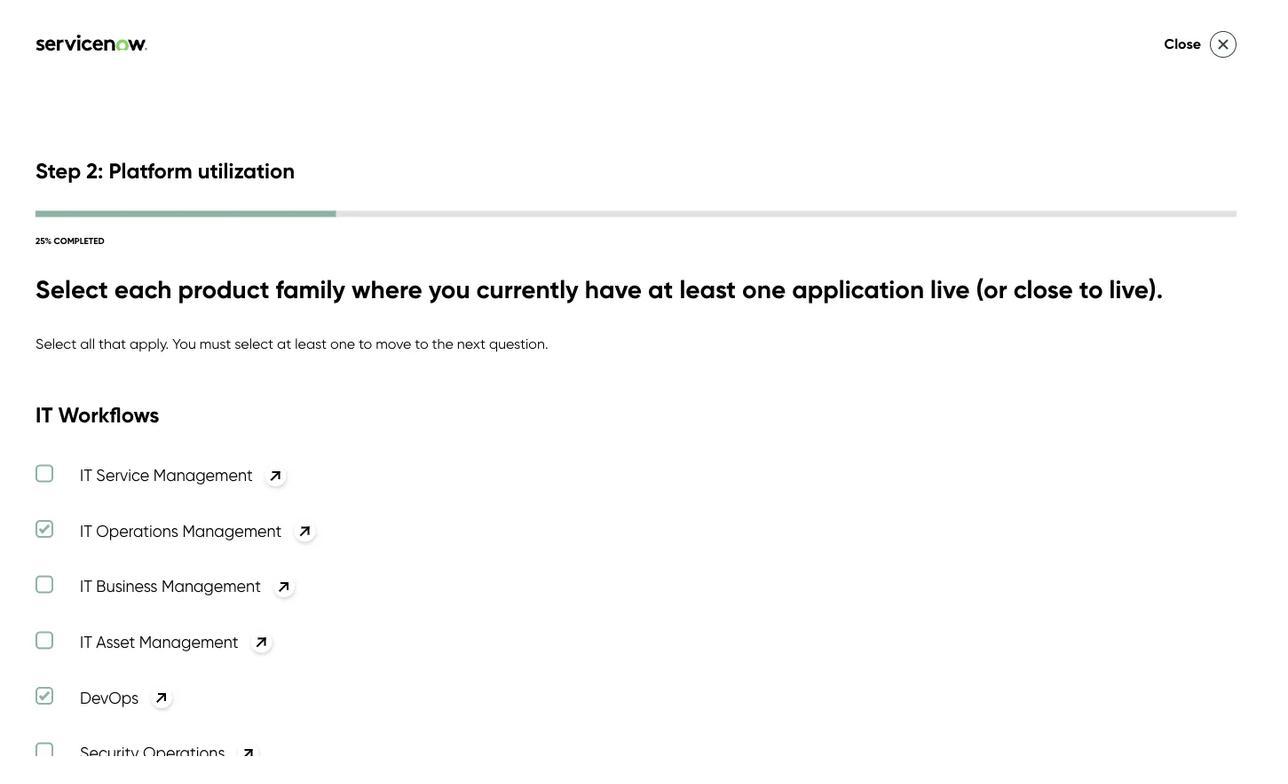 Task type: describe. For each thing, give the bounding box(es) containing it.
the
[[432, 335, 453, 352]]

asset
[[96, 632, 135, 652]]

operations
[[96, 521, 178, 541]]

1 vertical spatial at
[[277, 335, 291, 352]]

25%
[[36, 235, 52, 246]]

linkedin image
[[43, 676, 63, 697]]

must
[[200, 335, 231, 352]]

1 horizontal spatial least
[[679, 274, 736, 305]]

connect with us
[[36, 635, 148, 653]]

(or
[[976, 274, 1007, 305]]

25% completed
[[36, 235, 104, 246]]

select for select each product family where you currently have at least one application live (or close to live).
[[36, 274, 108, 305]]

it asset management
[[80, 632, 238, 652]]

next
[[457, 335, 486, 352]]

you
[[428, 274, 470, 305]]

0 vertical spatial at
[[648, 274, 673, 305]]

platform inside servicenow platform tea
[[1026, 194, 1193, 247]]

0 vertical spatial one
[[742, 274, 786, 305]]

product
[[178, 274, 269, 305]]

servicenow image
[[36, 755, 135, 757]]

step
[[36, 157, 81, 184]]

tea
[[1204, 194, 1272, 247]]

it for it service management
[[80, 466, 92, 485]]

where
[[351, 274, 422, 305]]

it workflows
[[36, 401, 159, 428]]

select
[[235, 335, 274, 352]]

devops
[[80, 688, 139, 707]]

move
[[376, 335, 411, 352]]

each
[[114, 274, 172, 305]]

service
[[96, 466, 149, 485]]

it for it business management
[[80, 577, 92, 596]]

select all that apply. you must select at least one to move to the next question.
[[36, 335, 548, 352]]

close
[[1013, 274, 1073, 305]]

management for it operations management
[[182, 521, 282, 541]]

it for it workflows
[[36, 401, 53, 428]]

it for it operations management
[[80, 521, 92, 541]]

2:
[[86, 157, 103, 184]]

it service management
[[80, 466, 253, 485]]



Task type: locate. For each thing, give the bounding box(es) containing it.
1 vertical spatial platform
[[1026, 194, 1193, 247]]

utilization
[[198, 157, 295, 184]]

servicenow platform tea
[[783, 194, 1272, 303]]

completed
[[54, 235, 104, 246]]

have
[[585, 274, 642, 305]]

0 horizontal spatial least
[[295, 335, 327, 352]]

least
[[679, 274, 736, 305], [295, 335, 327, 352]]

management for it service management
[[153, 466, 253, 485]]

management
[[153, 466, 253, 485], [182, 521, 282, 541], [162, 577, 261, 596], [139, 632, 238, 652]]

it operations management
[[80, 521, 282, 541]]

0 horizontal spatial one
[[330, 335, 355, 352]]

connect
[[36, 635, 95, 653]]

0 horizontal spatial platform
[[109, 157, 192, 184]]

servicenow
[[783, 194, 1015, 247]]

it for it asset management
[[80, 632, 92, 652]]

question.
[[489, 335, 548, 352]]

0 vertical spatial platform
[[109, 157, 192, 184]]

us
[[133, 635, 148, 653]]

0 vertical spatial least
[[679, 274, 736, 305]]

all
[[80, 335, 95, 352]]

business
[[96, 577, 158, 596]]

management for it business management
[[162, 577, 261, 596]]

it left business
[[80, 577, 92, 596]]

it business management
[[80, 577, 261, 596]]

to
[[1079, 274, 1103, 305], [359, 335, 372, 352], [415, 335, 428, 352]]

at right have
[[648, 274, 673, 305]]

management up it operations management
[[153, 466, 253, 485]]

1 horizontal spatial at
[[648, 274, 673, 305]]

management for it asset management
[[139, 632, 238, 652]]

one
[[742, 274, 786, 305], [330, 335, 355, 352]]

that
[[98, 335, 126, 352]]

management up it business management
[[182, 521, 282, 541]]

management down it business management
[[139, 632, 238, 652]]

platform up live).
[[1026, 194, 1193, 247]]

0 horizontal spatial to
[[359, 335, 372, 352]]

select
[[36, 274, 108, 305], [36, 335, 77, 352]]

it left workflows
[[36, 401, 53, 428]]

1 horizontal spatial to
[[415, 335, 428, 352]]

select left the all
[[36, 335, 77, 352]]

1 horizontal spatial platform
[[1026, 194, 1193, 247]]

1 vertical spatial select
[[36, 335, 77, 352]]

close
[[1164, 35, 1201, 53]]

2 select from the top
[[36, 335, 77, 352]]

management down it operations management
[[162, 577, 261, 596]]

it left operations
[[80, 521, 92, 541]]

platform right 2:
[[109, 157, 192, 184]]

to left live).
[[1079, 274, 1103, 305]]

2 horizontal spatial to
[[1079, 274, 1103, 305]]

step 2: platform utilization
[[36, 157, 295, 184]]

0 vertical spatial select
[[36, 274, 108, 305]]

you
[[172, 335, 196, 352]]

family
[[276, 274, 345, 305]]

select each product family where you currently have at least one application live (or close to live).
[[36, 274, 1163, 305]]

apply.
[[130, 335, 169, 352]]

with
[[99, 635, 129, 653]]

0 horizontal spatial at
[[277, 335, 291, 352]]

at
[[648, 274, 673, 305], [277, 335, 291, 352]]

to left move at the left of page
[[359, 335, 372, 352]]

it
[[36, 401, 53, 428], [80, 466, 92, 485], [80, 521, 92, 541], [80, 577, 92, 596], [80, 632, 92, 652]]

1 vertical spatial least
[[295, 335, 327, 352]]

1 select from the top
[[36, 274, 108, 305]]

1 vertical spatial one
[[330, 335, 355, 352]]

it left with
[[80, 632, 92, 652]]

workflows
[[58, 401, 159, 428]]

application
[[792, 274, 924, 305]]

twitter image
[[117, 676, 137, 697]]

at right select
[[277, 335, 291, 352]]

1 horizontal spatial one
[[742, 274, 786, 305]]

select down 25% completed
[[36, 274, 108, 305]]

select for select all that apply. you must select at least one to move to the next question.
[[36, 335, 77, 352]]

to left the at left top
[[415, 335, 428, 352]]

currently
[[476, 274, 579, 305]]

it left service
[[80, 466, 92, 485]]

live).
[[1109, 274, 1163, 305]]

live
[[930, 274, 970, 305]]

platform
[[109, 157, 192, 184], [1026, 194, 1193, 247]]



Task type: vqa. For each thing, say whether or not it's contained in the screenshot.
turning on the left of page
no



